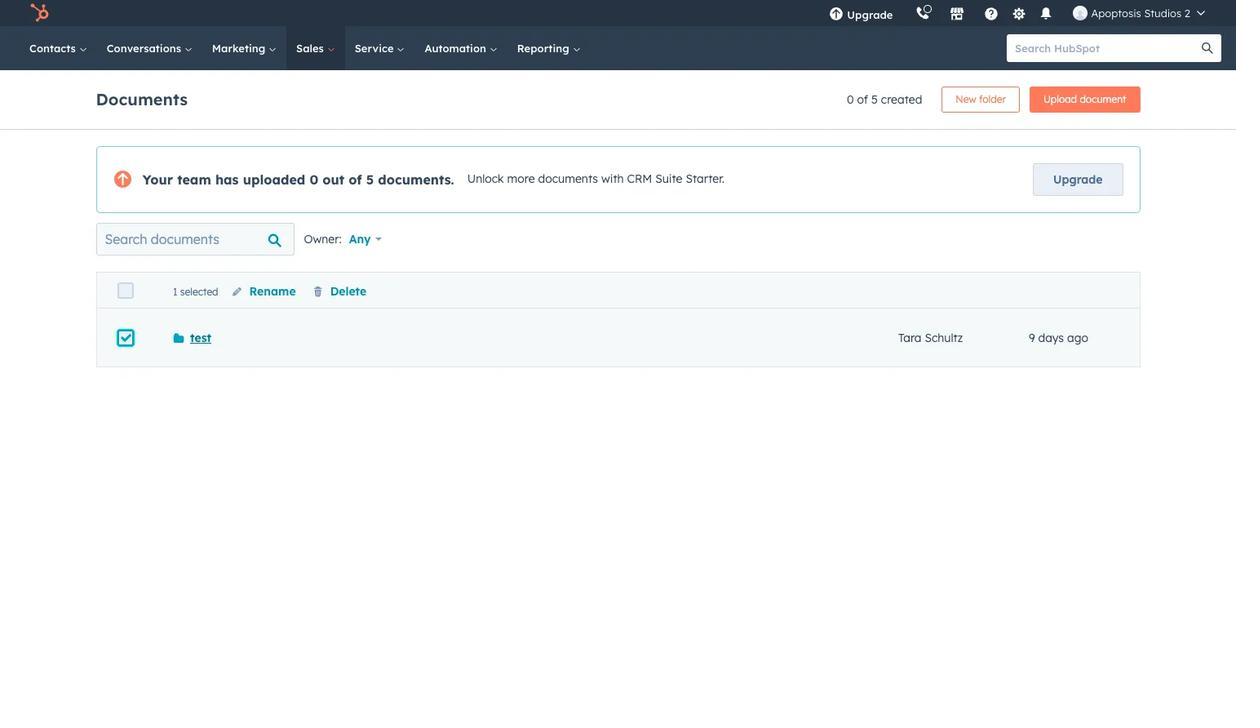 Task type: locate. For each thing, give the bounding box(es) containing it.
unlock
[[467, 172, 504, 186]]

tara schultz
[[899, 330, 963, 345]]

team
[[177, 171, 211, 188]]

help image
[[985, 7, 999, 22]]

0 vertical spatial of
[[858, 92, 869, 107]]

1 horizontal spatial 0
[[847, 92, 854, 107]]

upload
[[1044, 93, 1078, 105]]

apoptosis
[[1092, 7, 1142, 20]]

ago
[[1068, 330, 1089, 345]]

1 horizontal spatial upgrade
[[1054, 172, 1103, 187]]

0 vertical spatial upgrade
[[848, 8, 893, 21]]

conversations
[[107, 42, 184, 55]]

delete button
[[312, 284, 367, 299]]

upgrade
[[848, 8, 893, 21], [1054, 172, 1103, 187]]

apoptosis studios 2
[[1092, 7, 1191, 20]]

automation
[[425, 42, 490, 55]]

delete
[[330, 284, 367, 299]]

sales link
[[287, 26, 345, 70]]

upgrade inside menu
[[848, 8, 893, 21]]

1 selected
[[173, 286, 218, 298]]

hubspot link
[[20, 3, 61, 23]]

0 horizontal spatial upgrade
[[848, 8, 893, 21]]

new
[[956, 93, 977, 105]]

5 right out
[[366, 171, 374, 188]]

reporting
[[517, 42, 573, 55]]

upgrade down upload document button
[[1054, 172, 1103, 187]]

0 left out
[[310, 171, 318, 188]]

0 vertical spatial 5
[[872, 92, 878, 107]]

1 vertical spatial 0
[[310, 171, 318, 188]]

9
[[1029, 330, 1036, 345]]

marketplaces image
[[951, 7, 965, 22]]

5 inside documents banner
[[872, 92, 878, 107]]

Search search field
[[96, 223, 294, 255]]

0 vertical spatial 0
[[847, 92, 854, 107]]

upgrade right upgrade image
[[848, 8, 893, 21]]

5
[[872, 92, 878, 107], [366, 171, 374, 188]]

1 vertical spatial of
[[349, 171, 362, 188]]

help button
[[978, 0, 1006, 26]]

created
[[881, 92, 923, 107]]

reporting link
[[508, 26, 591, 70]]

settings image
[[1012, 7, 1027, 22]]

1 horizontal spatial of
[[858, 92, 869, 107]]

menu item
[[905, 0, 908, 26]]

Search HubSpot search field
[[1007, 34, 1207, 62]]

uploaded
[[243, 171, 305, 188]]

upload document
[[1044, 93, 1127, 105]]

rename
[[249, 284, 296, 299]]

has
[[215, 171, 239, 188]]

upgrade link
[[1033, 163, 1124, 196]]

new folder
[[956, 93, 1006, 105]]

calling icon button
[[910, 2, 937, 24]]

marketing
[[212, 42, 269, 55]]

menu
[[818, 0, 1217, 26]]

of
[[858, 92, 869, 107], [349, 171, 362, 188]]

search button
[[1194, 34, 1222, 62]]

5 left created
[[872, 92, 878, 107]]

document
[[1080, 93, 1127, 105]]

0 horizontal spatial 0
[[310, 171, 318, 188]]

1 horizontal spatial 5
[[872, 92, 878, 107]]

suite
[[656, 172, 683, 186]]

marketplaces button
[[941, 0, 975, 26]]

folder
[[980, 93, 1006, 105]]

1 vertical spatial 5
[[366, 171, 374, 188]]

starter.
[[686, 172, 725, 186]]

conversations link
[[97, 26, 202, 70]]

with
[[602, 172, 624, 186]]

tara schultz image
[[1074, 6, 1088, 20]]

of right out
[[349, 171, 362, 188]]

0 left created
[[847, 92, 854, 107]]

1 vertical spatial upgrade
[[1054, 172, 1103, 187]]

sales
[[296, 42, 327, 55]]

of left created
[[858, 92, 869, 107]]

0 horizontal spatial 5
[[366, 171, 374, 188]]

of inside documents banner
[[858, 92, 869, 107]]

0
[[847, 92, 854, 107], [310, 171, 318, 188]]



Task type: vqa. For each thing, say whether or not it's contained in the screenshot.
Close icon
no



Task type: describe. For each thing, give the bounding box(es) containing it.
automation link
[[415, 26, 508, 70]]

more
[[507, 172, 535, 186]]

search image
[[1202, 42, 1214, 54]]

menu containing apoptosis studios 2
[[818, 0, 1217, 26]]

test
[[190, 330, 211, 345]]

days
[[1039, 330, 1064, 345]]

your
[[142, 171, 173, 188]]

documents
[[96, 89, 188, 109]]

calling icon image
[[916, 7, 931, 21]]

any button
[[348, 223, 393, 255]]

unlock more documents with crm suite starter.
[[467, 172, 725, 186]]

contacts
[[29, 42, 79, 55]]

studios
[[1145, 7, 1182, 20]]

selected
[[180, 286, 218, 298]]

0 horizontal spatial of
[[349, 171, 362, 188]]

0 inside documents banner
[[847, 92, 854, 107]]

test button
[[173, 330, 211, 345]]

marketing link
[[202, 26, 287, 70]]

new folder button
[[942, 87, 1020, 113]]

9 days ago
[[1029, 330, 1089, 345]]

1
[[173, 286, 178, 298]]

any
[[349, 232, 371, 247]]

your team has uploaded 0 out of 5 documents.
[[142, 171, 454, 188]]

documents
[[538, 172, 598, 186]]

owner:
[[304, 232, 342, 247]]

hubspot image
[[29, 3, 49, 23]]

notifications button
[[1033, 0, 1061, 26]]

documents.
[[378, 171, 454, 188]]

out
[[323, 171, 345, 188]]

crm
[[627, 172, 652, 186]]

contacts link
[[20, 26, 97, 70]]

rename button
[[231, 284, 296, 299]]

notifications image
[[1039, 7, 1054, 22]]

upload document button
[[1030, 87, 1141, 113]]

service link
[[345, 26, 415, 70]]

0 of 5 created
[[847, 92, 923, 107]]

schultz
[[925, 330, 963, 345]]

2
[[1185, 7, 1191, 20]]

apoptosis studios 2 button
[[1064, 0, 1215, 26]]

service
[[355, 42, 397, 55]]

upgrade image
[[830, 7, 844, 22]]

documents banner
[[96, 82, 1141, 113]]

settings link
[[1009, 4, 1030, 22]]

tara
[[899, 330, 922, 345]]



